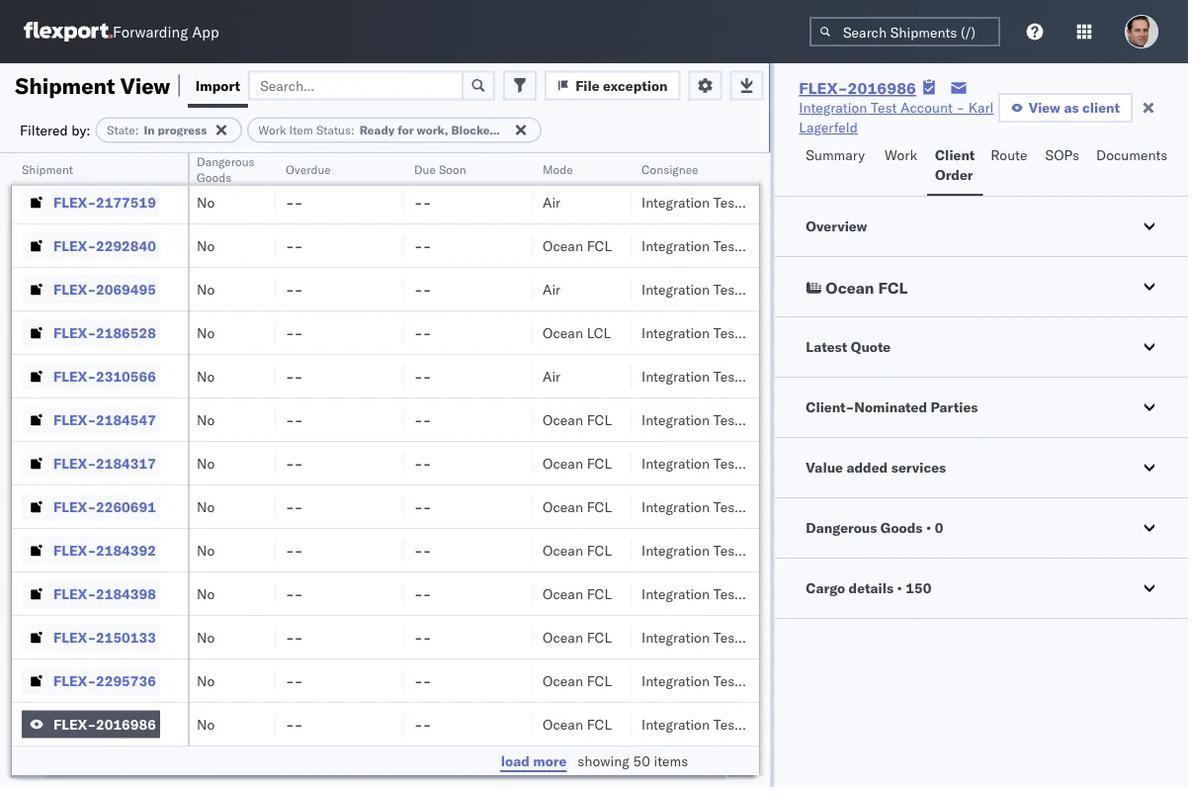 Task type: vqa. For each thing, say whether or not it's contained in the screenshot.


Task type: locate. For each thing, give the bounding box(es) containing it.
150
[[906, 580, 932, 597]]

no for flex-2186528
[[197, 324, 215, 341]]

1 horizontal spatial flex-2016986
[[800, 78, 917, 98]]

flex- for flex-2177375 button
[[53, 150, 96, 167]]

flex-2184317
[[53, 455, 156, 472]]

cargo
[[807, 580, 846, 597]]

dangerous for dangerous goods
[[197, 154, 255, 169]]

sops
[[1046, 146, 1080, 164]]

0 vertical spatial test
[[871, 99, 898, 116]]

view left the as
[[1030, 99, 1061, 116]]

no for flex-2292840
[[197, 237, 215, 254]]

goods left 0
[[881, 519, 923, 537]]

2 vertical spatial air
[[543, 367, 561, 385]]

flex- down flex-2295736 button
[[53, 716, 96, 733]]

1 horizontal spatial •
[[927, 519, 932, 537]]

2 vertical spatial test
[[714, 672, 740, 689]]

1 horizontal spatial 2016986
[[848, 78, 917, 98]]

3 air from the top
[[543, 367, 561, 385]]

1 horizontal spatial dangerous
[[807, 519, 878, 537]]

integration inside integration test account - karl lagerfeld
[[800, 99, 868, 116]]

1 horizontal spatial view
[[1030, 99, 1061, 116]]

flex- for flex-2184398 button
[[53, 585, 96, 602]]

1 horizontal spatial work
[[885, 146, 918, 164]]

2177375
[[96, 150, 156, 167]]

ocean fcl
[[543, 150, 612, 167], [543, 237, 612, 254], [826, 278, 908, 298], [543, 411, 612, 428], [543, 455, 612, 472], [543, 498, 612, 515], [543, 542, 612, 559], [543, 585, 612, 602], [543, 629, 612, 646], [543, 672, 612, 689], [543, 716, 612, 733]]

0 vertical spatial air
[[543, 193, 561, 211]]

load
[[501, 753, 530, 770]]

0 vertical spatial on
[[812, 629, 832, 646]]

latest
[[807, 338, 848, 356]]

flex-2184547
[[53, 411, 156, 428]]

• left 0
[[927, 519, 932, 537]]

• left the 150
[[898, 580, 903, 597]]

flex- down flex-2310566 'button'
[[53, 411, 96, 428]]

2 vertical spatial integration
[[642, 672, 710, 689]]

shipment inside button
[[22, 162, 73, 177]]

flex- down 'flex-2184317' "button"
[[53, 498, 96, 515]]

2 : from the left
[[351, 123, 355, 137]]

integration
[[800, 99, 868, 116], [642, 629, 710, 646], [642, 672, 710, 689]]

ocean for 2260691
[[543, 498, 584, 515]]

1 vertical spatial integration
[[642, 629, 710, 646]]

import button
[[188, 63, 248, 108]]

1 vertical spatial flex-2016986
[[53, 716, 156, 733]]

flex- down flex-2186528 button
[[53, 367, 96, 385]]

flex- for flex-2150133 'button'
[[53, 629, 96, 646]]

2016986 down 2295736
[[96, 716, 156, 733]]

ocean
[[543, 150, 584, 167], [543, 237, 584, 254], [826, 278, 875, 298], [543, 324, 584, 341], [543, 411, 584, 428], [543, 455, 584, 472], [543, 498, 584, 515], [543, 542, 584, 559], [543, 585, 584, 602], [543, 629, 584, 646], [543, 672, 584, 689], [543, 716, 584, 733]]

--
[[286, 150, 303, 167], [414, 150, 432, 167], [286, 193, 303, 211], [414, 193, 432, 211], [286, 237, 303, 254], [414, 237, 432, 254], [286, 280, 303, 298], [414, 280, 432, 298], [286, 324, 303, 341], [414, 324, 432, 341], [286, 367, 303, 385], [414, 367, 432, 385], [286, 411, 303, 428], [414, 411, 432, 428], [286, 455, 303, 472], [414, 455, 432, 472], [286, 498, 303, 515], [414, 498, 432, 515], [286, 542, 303, 559], [414, 542, 432, 559], [286, 585, 303, 602], [414, 585, 432, 602], [286, 629, 303, 646], [414, 629, 432, 646], [286, 672, 303, 689], [414, 672, 432, 689], [286, 716, 303, 733], [414, 716, 432, 733]]

0 horizontal spatial :
[[135, 123, 139, 137]]

shipment view
[[15, 72, 170, 99]]

flex- down flex-2184398 button
[[53, 629, 96, 646]]

3 resize handle column header from the left
[[381, 153, 405, 787]]

flex- inside "button"
[[53, 237, 96, 254]]

route button
[[984, 137, 1038, 196]]

1 vertical spatial work
[[885, 146, 918, 164]]

flex- down flex-2184392 button
[[53, 585, 96, 602]]

flex- down flex-2184547 button
[[53, 455, 96, 472]]

0 vertical spatial ag
[[836, 629, 855, 646]]

0 vertical spatial dangerous
[[197, 154, 255, 169]]

no for flex-2069495
[[197, 280, 215, 298]]

1 on from the top
[[812, 629, 832, 646]]

as
[[1065, 99, 1080, 116]]

on for 2295736
[[812, 672, 832, 689]]

view
[[120, 72, 170, 99], [1030, 99, 1061, 116]]

flex- down the flex-2292840 "button"
[[53, 280, 96, 298]]

integration test account - on ag
[[642, 629, 855, 646], [642, 672, 855, 689]]

12 no from the top
[[197, 629, 215, 646]]

sops button
[[1038, 137, 1089, 196]]

client
[[1083, 99, 1121, 116]]

progress up "mode"
[[518, 123, 567, 137]]

dangerous goods • 0
[[807, 519, 944, 537]]

1 vertical spatial air
[[543, 280, 561, 298]]

fcl for flex-2150133
[[587, 629, 612, 646]]

7 no from the top
[[197, 411, 215, 428]]

2292840
[[96, 237, 156, 254]]

goods down state : in progress
[[197, 170, 232, 184]]

50
[[634, 753, 651, 770]]

air down "mode"
[[543, 193, 561, 211]]

status
[[316, 123, 351, 137]]

ocean for 2186528
[[543, 324, 584, 341]]

1 air from the top
[[543, 193, 561, 211]]

flex- down flex-2150133 'button'
[[53, 672, 96, 689]]

1 no from the top
[[197, 150, 215, 167]]

1 vertical spatial shipment
[[22, 162, 73, 177]]

no for flex-2184398
[[197, 585, 215, 602]]

view up state : in progress
[[120, 72, 170, 99]]

forwarding app link
[[24, 22, 219, 42]]

2 on from the top
[[812, 672, 832, 689]]

ocean for 2184398
[[543, 585, 584, 602]]

state
[[107, 123, 135, 137]]

flex- down 'by:'
[[53, 150, 96, 167]]

1 vertical spatial •
[[898, 580, 903, 597]]

1 vertical spatial on
[[812, 672, 832, 689]]

0 vertical spatial flex-2016986
[[800, 78, 917, 98]]

0 horizontal spatial dangerous
[[197, 154, 255, 169]]

9 no from the top
[[197, 498, 215, 515]]

ocean inside button
[[826, 278, 875, 298]]

flex- for flex-2184392 button
[[53, 542, 96, 559]]

1 vertical spatial goods
[[881, 519, 923, 537]]

0 horizontal spatial 2016986
[[96, 716, 156, 733]]

ocean fcl for 2150133
[[543, 629, 612, 646]]

2 air from the top
[[543, 280, 561, 298]]

2 no from the top
[[197, 193, 215, 211]]

11 no from the top
[[197, 585, 215, 602]]

overview button
[[775, 197, 1189, 256]]

blocked,
[[451, 123, 501, 137]]

0 vertical spatial integration
[[800, 99, 868, 116]]

no for flex-2184317
[[197, 455, 215, 472]]

3 no from the top
[[197, 237, 215, 254]]

2069495
[[96, 280, 156, 298]]

flex- for the flex-2292840 "button"
[[53, 237, 96, 254]]

no for flex-2016986
[[197, 716, 215, 733]]

14 no from the top
[[197, 716, 215, 733]]

no for flex-2177375
[[197, 150, 215, 167]]

•
[[927, 519, 932, 537], [898, 580, 903, 597]]

1 resize handle column header from the left
[[164, 153, 188, 787]]

ocean fcl inside button
[[826, 278, 908, 298]]

flex- inside "button"
[[53, 455, 96, 472]]

work button
[[877, 137, 928, 196]]

6 no from the top
[[197, 367, 215, 385]]

ocean for 2292840
[[543, 237, 584, 254]]

flex-2310566 button
[[22, 363, 160, 390]]

client-nominated parties button
[[775, 378, 1189, 437]]

progress down import button
[[158, 123, 207, 137]]

consignee button
[[632, 157, 741, 177]]

: up '2177375'
[[135, 123, 139, 137]]

ocean fcl for 2016986
[[543, 716, 612, 733]]

6 resize handle column header from the left
[[737, 153, 761, 787]]

ocean fcl for 2295736
[[543, 672, 612, 689]]

test for 2295736
[[714, 672, 740, 689]]

flex-2016986 down flex-2295736
[[53, 716, 156, 733]]

dangerous for dangerous goods • 0
[[807, 519, 878, 537]]

test inside integration test account - karl lagerfeld
[[871, 99, 898, 116]]

shipment up the filtered by: at the left top
[[15, 72, 115, 99]]

0 vertical spatial integration test account - on ag
[[642, 629, 855, 646]]

work,
[[417, 123, 449, 137]]

1 vertical spatial integration test account - on ag
[[642, 672, 855, 689]]

flex- inside button
[[53, 193, 96, 211]]

shipment down filtered at top left
[[22, 162, 73, 177]]

1 vertical spatial account
[[744, 629, 796, 646]]

0 horizontal spatial goods
[[197, 170, 232, 184]]

ocean fcl for 2292840
[[543, 237, 612, 254]]

0 horizontal spatial in
[[144, 123, 155, 137]]

flex- inside 'button'
[[53, 629, 96, 646]]

air up ocean lcl
[[543, 280, 561, 298]]

in right state
[[144, 123, 155, 137]]

more
[[533, 753, 567, 770]]

no
[[197, 150, 215, 167], [197, 193, 215, 211], [197, 237, 215, 254], [197, 280, 215, 298], [197, 324, 215, 341], [197, 367, 215, 385], [197, 411, 215, 428], [197, 455, 215, 472], [197, 498, 215, 515], [197, 542, 215, 559], [197, 585, 215, 602], [197, 629, 215, 646], [197, 672, 215, 689], [197, 716, 215, 733]]

showing
[[578, 753, 630, 770]]

fcl for flex-2016986
[[587, 716, 612, 733]]

1 horizontal spatial goods
[[881, 519, 923, 537]]

fcl for flex-2184547
[[587, 411, 612, 428]]

flex-2016986 up integration test account - karl lagerfeld
[[800, 78, 917, 98]]

2 vertical spatial account
[[744, 672, 796, 689]]

flex-
[[800, 78, 848, 98], [53, 150, 96, 167], [53, 193, 96, 211], [53, 237, 96, 254], [53, 280, 96, 298], [53, 324, 96, 341], [53, 367, 96, 385], [53, 411, 96, 428], [53, 455, 96, 472], [53, 498, 96, 515], [53, 542, 96, 559], [53, 585, 96, 602], [53, 629, 96, 646], [53, 672, 96, 689], [53, 716, 96, 733]]

4 no from the top
[[197, 280, 215, 298]]

flex-2069495
[[53, 280, 156, 298]]

showing 50 items
[[578, 753, 689, 770]]

in right blocked,
[[504, 123, 515, 137]]

5 resize handle column header from the left
[[608, 153, 632, 787]]

0 horizontal spatial progress
[[158, 123, 207, 137]]

1 vertical spatial 2016986
[[96, 716, 156, 733]]

client-nominated parties
[[807, 399, 979, 416]]

work down integration test account - karl lagerfeld link
[[885, 146, 918, 164]]

air for 2310566
[[543, 367, 561, 385]]

flex-2260691 button
[[22, 493, 160, 521]]

dangerous inside "dangerous goods" button
[[197, 154, 255, 169]]

5 no from the top
[[197, 324, 215, 341]]

dangerous down state : in progress
[[197, 154, 255, 169]]

ocean for 2184547
[[543, 411, 584, 428]]

ocean fcl for 2184398
[[543, 585, 612, 602]]

Search Shipments (/) text field
[[810, 17, 1001, 46]]

:
[[135, 123, 139, 137], [351, 123, 355, 137]]

mode
[[543, 162, 573, 177]]

flex- inside 'button'
[[53, 367, 96, 385]]

flex-2260691
[[53, 498, 156, 515]]

ocean for 2177375
[[543, 150, 584, 167]]

flex-2177519 button
[[22, 188, 160, 216]]

10 no from the top
[[197, 542, 215, 559]]

1 horizontal spatial :
[[351, 123, 355, 137]]

0 horizontal spatial work
[[258, 123, 286, 137]]

account
[[901, 99, 953, 116], [744, 629, 796, 646], [744, 672, 796, 689]]

flex- down flex-2177519 button
[[53, 237, 96, 254]]

shipment
[[15, 72, 115, 99], [22, 162, 73, 177]]

ocean fcl for 2184317
[[543, 455, 612, 472]]

1 vertical spatial dangerous
[[807, 519, 878, 537]]

flex- down flex-2260691 button
[[53, 542, 96, 559]]

integration test account - on ag for flex-2295736
[[642, 672, 855, 689]]

overdue
[[286, 162, 331, 177]]

1 horizontal spatial progress
[[518, 123, 567, 137]]

0 vertical spatial work
[[258, 123, 286, 137]]

documents
[[1097, 146, 1169, 164]]

work left item
[[258, 123, 286, 137]]

work inside button
[[885, 146, 918, 164]]

2 integration test account - on ag from the top
[[642, 672, 855, 689]]

overview
[[807, 218, 868, 235]]

flex- up lagerfeld
[[800, 78, 848, 98]]

air down ocean lcl
[[543, 367, 561, 385]]

no for flex-2184392
[[197, 542, 215, 559]]

1 in from the left
[[144, 123, 155, 137]]

flex- for flex-2186528 button
[[53, 324, 96, 341]]

by:
[[72, 121, 91, 138]]

goods
[[197, 170, 232, 184], [881, 519, 923, 537]]

2295736
[[96, 672, 156, 689]]

0 vertical spatial goods
[[197, 170, 232, 184]]

ocean for 2184392
[[543, 542, 584, 559]]

dangerous up "cargo"
[[807, 519, 878, 537]]

0 vertical spatial account
[[901, 99, 953, 116]]

flex- for flex-2069495 button
[[53, 280, 96, 298]]

test for 2150133
[[714, 629, 740, 646]]

goods inside dangerous goods
[[197, 170, 232, 184]]

work
[[258, 123, 286, 137], [885, 146, 918, 164]]

work for work
[[885, 146, 918, 164]]

file
[[576, 77, 600, 94]]

flex- down flex-2069495 button
[[53, 324, 96, 341]]

resize handle column header
[[164, 153, 188, 787], [252, 153, 276, 787], [381, 153, 405, 787], [509, 153, 533, 787], [608, 153, 632, 787], [737, 153, 761, 787]]

mode button
[[533, 157, 612, 177]]

1 ag from the top
[[836, 629, 855, 646]]

1 vertical spatial ag
[[836, 672, 855, 689]]

ocean fcl for 2260691
[[543, 498, 612, 515]]

: left ready
[[351, 123, 355, 137]]

flex- for the flex-2016986 button
[[53, 716, 96, 733]]

consignee
[[642, 162, 699, 177]]

progress
[[158, 123, 207, 137], [518, 123, 567, 137]]

8 no from the top
[[197, 455, 215, 472]]

flex-2150133
[[53, 629, 156, 646]]

flex- down the shipment button
[[53, 193, 96, 211]]

• for goods
[[927, 519, 932, 537]]

cargo details • 150
[[807, 580, 932, 597]]

1 horizontal spatial in
[[504, 123, 515, 137]]

flex-2177519
[[53, 193, 156, 211]]

due
[[414, 162, 436, 177]]

ocean for 2016986
[[543, 716, 584, 733]]

filtered
[[20, 121, 68, 138]]

2016986 up integration test account - karl lagerfeld
[[848, 78, 917, 98]]

0 horizontal spatial flex-2016986
[[53, 716, 156, 733]]

13 no from the top
[[197, 672, 215, 689]]

Search... text field
[[248, 71, 464, 100]]

fcl
[[587, 150, 612, 167], [587, 237, 612, 254], [879, 278, 908, 298], [587, 411, 612, 428], [587, 455, 612, 472], [587, 498, 612, 515], [587, 542, 612, 559], [587, 585, 612, 602], [587, 629, 612, 646], [587, 672, 612, 689], [587, 716, 612, 733]]

0 horizontal spatial •
[[898, 580, 903, 597]]

integration test account - karl lagerfeld
[[800, 99, 995, 136]]

0 vertical spatial •
[[927, 519, 932, 537]]

2184317
[[96, 455, 156, 472]]

air for 2069495
[[543, 280, 561, 298]]

nominated
[[855, 399, 928, 416]]

2 resize handle column header from the left
[[252, 153, 276, 787]]

1 integration test account - on ag from the top
[[642, 629, 855, 646]]

client order
[[936, 146, 976, 183]]

no for flex-2260691
[[197, 498, 215, 515]]

1 vertical spatial test
[[714, 629, 740, 646]]

0 vertical spatial shipment
[[15, 72, 115, 99]]

flex-2184392 button
[[22, 537, 160, 564]]

2 ag from the top
[[836, 672, 855, 689]]



Task type: describe. For each thing, give the bounding box(es) containing it.
2016986 inside the flex-2016986 button
[[96, 716, 156, 733]]

flex-2184547 button
[[22, 406, 160, 434]]

2310566
[[96, 367, 156, 385]]

no for flex-2295736
[[197, 672, 215, 689]]

flex-2295736 button
[[22, 667, 160, 695]]

2 progress from the left
[[518, 123, 567, 137]]

0
[[935, 519, 944, 537]]

ocean for 2184317
[[543, 455, 584, 472]]

1 : from the left
[[135, 123, 139, 137]]

flex- for flex-2310566 'button'
[[53, 367, 96, 385]]

flex-2069495 button
[[22, 275, 160, 303]]

client-
[[807, 399, 855, 416]]

2184398
[[96, 585, 156, 602]]

ocean fcl for 2184392
[[543, 542, 612, 559]]

due soon
[[414, 162, 467, 177]]

on for 2150133
[[812, 629, 832, 646]]

forwarding
[[113, 22, 188, 41]]

2150133
[[96, 629, 156, 646]]

flex- for flex-2177519 button
[[53, 193, 96, 211]]

soon
[[439, 162, 467, 177]]

flex- for flex-2184547 button
[[53, 411, 96, 428]]

dangerous goods button
[[187, 149, 269, 185]]

documents button
[[1089, 137, 1180, 196]]

flex-2184317 button
[[22, 450, 160, 477]]

ocean fcl for 2184547
[[543, 411, 612, 428]]

0 vertical spatial 2016986
[[848, 78, 917, 98]]

integration test account - on ag for flex-2150133
[[642, 629, 855, 646]]

air for 2177519
[[543, 193, 561, 211]]

for
[[398, 123, 414, 137]]

fcl for flex-2184392
[[587, 542, 612, 559]]

1 progress from the left
[[158, 123, 207, 137]]

flex-2150133 button
[[22, 624, 160, 651]]

ag for flex-2295736
[[836, 672, 855, 689]]

value added services
[[807, 459, 947, 476]]

no for flex-2177519
[[197, 193, 215, 211]]

fcl for flex-2295736
[[587, 672, 612, 689]]

view as client button
[[999, 93, 1134, 123]]

work item status : ready for work, blocked, in progress
[[258, 123, 567, 137]]

no for flex-2310566
[[197, 367, 215, 385]]

ag for flex-2150133
[[836, 629, 855, 646]]

summary button
[[799, 137, 877, 196]]

flex-2177375 button
[[22, 145, 160, 173]]

flex-2016986 inside button
[[53, 716, 156, 733]]

route
[[991, 146, 1028, 164]]

resize handle column header for shipment
[[164, 153, 188, 787]]

fcl for flex-2184317
[[587, 455, 612, 472]]

lagerfeld
[[800, 119, 859, 136]]

flex-2184398 button
[[22, 580, 160, 608]]

shipment for shipment view
[[15, 72, 115, 99]]

0 horizontal spatial view
[[120, 72, 170, 99]]

resize handle column header for mode
[[608, 153, 632, 787]]

lcl
[[587, 324, 612, 341]]

flex-2177375
[[53, 150, 156, 167]]

fcl inside button
[[879, 278, 908, 298]]

fcl for flex-2177375
[[587, 150, 612, 167]]

flex-2186528 button
[[22, 319, 160, 347]]

fcl for flex-2260691
[[587, 498, 612, 515]]

resize handle column header for dangerous goods
[[252, 153, 276, 787]]

ocean fcl for 2177375
[[543, 150, 612, 167]]

• for details
[[898, 580, 903, 597]]

integration for flex-2150133
[[642, 629, 710, 646]]

quote
[[851, 338, 891, 356]]

order
[[936, 166, 974, 183]]

import
[[196, 77, 241, 94]]

added
[[847, 459, 888, 476]]

2184392
[[96, 542, 156, 559]]

flex-2292840
[[53, 237, 156, 254]]

client
[[936, 146, 976, 164]]

account for flex-2150133
[[744, 629, 796, 646]]

item
[[289, 123, 313, 137]]

resize handle column header for consignee
[[737, 153, 761, 787]]

load more button
[[500, 752, 568, 772]]

flexport. image
[[24, 22, 113, 42]]

load more
[[501, 753, 567, 770]]

services
[[892, 459, 947, 476]]

shipment for shipment
[[22, 162, 73, 177]]

ocean for 2295736
[[543, 672, 584, 689]]

flex-2184398
[[53, 585, 156, 602]]

shipment button
[[12, 157, 168, 177]]

goods for dangerous goods • 0
[[881, 519, 923, 537]]

latest quote button
[[775, 318, 1189, 377]]

flex-2292840 button
[[22, 232, 160, 260]]

4 resize handle column header from the left
[[509, 153, 533, 787]]

flex- for 'flex-2184317' "button"
[[53, 455, 96, 472]]

forwarding app
[[113, 22, 219, 41]]

flex-2310566
[[53, 367, 156, 385]]

flex-2184392
[[53, 542, 156, 559]]

account for flex-2295736
[[744, 672, 796, 689]]

fcl for flex-2292840
[[587, 237, 612, 254]]

flex-2295736
[[53, 672, 156, 689]]

flex-2016986 link
[[800, 78, 917, 98]]

flex-2186528
[[53, 324, 156, 341]]

exception
[[603, 77, 668, 94]]

integration test account - karl lagerfeld link
[[800, 98, 999, 137]]

ocean for 2150133
[[543, 629, 584, 646]]

goods for dangerous goods
[[197, 170, 232, 184]]

integration for flex-2295736
[[642, 672, 710, 689]]

view inside "button"
[[1030, 99, 1061, 116]]

file exception
[[576, 77, 668, 94]]

account inside integration test account - karl lagerfeld
[[901, 99, 953, 116]]

summary
[[807, 146, 866, 164]]

no for flex-2184547
[[197, 411, 215, 428]]

ready
[[360, 123, 395, 137]]

ocean lcl
[[543, 324, 612, 341]]

flex- for flex-2260691 button
[[53, 498, 96, 515]]

2 in from the left
[[504, 123, 515, 137]]

2260691
[[96, 498, 156, 515]]

work for work item status : ready for work, blocked, in progress
[[258, 123, 286, 137]]

no for flex-2150133
[[197, 629, 215, 646]]

- inside integration test account - karl lagerfeld
[[957, 99, 966, 116]]

details
[[849, 580, 894, 597]]

value added services button
[[775, 438, 1189, 498]]

parties
[[931, 399, 979, 416]]

flex- for flex-2295736 button
[[53, 672, 96, 689]]

fcl for flex-2184398
[[587, 585, 612, 602]]

2186528
[[96, 324, 156, 341]]

ocean fcl button
[[775, 257, 1189, 317]]

view as client
[[1030, 99, 1121, 116]]

filtered by:
[[20, 121, 91, 138]]

state : in progress
[[107, 123, 207, 137]]

items
[[654, 753, 689, 770]]

client order button
[[928, 137, 984, 196]]



